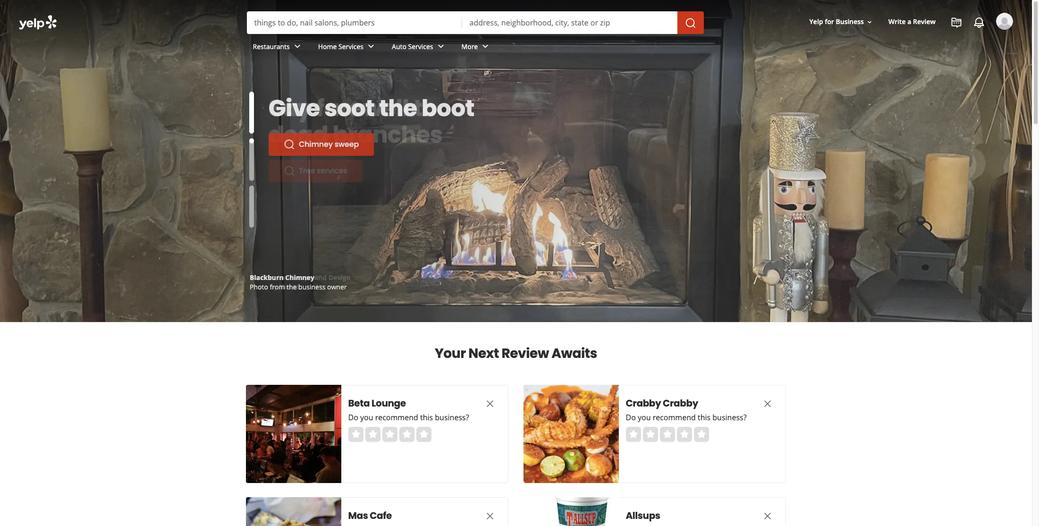 Task type: describe. For each thing, give the bounding box(es) containing it.
services for home services
[[339, 42, 364, 51]]

chimney inside blackburn chimney photo from the business owner
[[285, 273, 314, 282]]

24 chevron down v2 image
[[480, 41, 491, 52]]

owner
[[327, 282, 347, 291]]

yelp for business button
[[806, 13, 877, 30]]

2 dismiss card image from the top
[[485, 510, 496, 522]]

none field find
[[254, 17, 455, 28]]

give soot the boot
[[269, 93, 475, 124]]

tyler b. image
[[996, 13, 1013, 30]]

to
[[414, 93, 437, 124]]

yelp for business
[[810, 17, 864, 26]]

business categories element
[[245, 34, 1013, 61]]

blackburn
[[250, 273, 284, 282]]

and
[[314, 273, 327, 282]]

photo of allsups image
[[524, 497, 619, 526]]

yelp
[[810, 17, 823, 26]]

review for a
[[913, 17, 936, 26]]

beta lounge link
[[349, 397, 467, 410]]

you for beta
[[361, 412, 374, 423]]

write
[[889, 17, 906, 26]]

tree
[[299, 165, 315, 176]]

do you recommend this business? for crabby crabby
[[626, 412, 747, 423]]

beta
[[349, 397, 370, 410]]

beta lounge
[[349, 397, 406, 410]]

24 chevron down v2 image for restaurants
[[292, 41, 303, 52]]

none field the near
[[470, 17, 670, 28]]

recommend for lounge
[[376, 412, 419, 423]]

2 crabby from the left
[[663, 397, 699, 410]]

soot
[[325, 93, 375, 124]]

design
[[329, 273, 351, 282]]

1 dismiss card image from the top
[[762, 398, 774, 409]]

business? for lounge
[[435, 412, 469, 423]]

home services link
[[311, 34, 384, 61]]

boot
[[422, 93, 475, 124]]

turftim landscape and design link
[[250, 273, 351, 282]]

landscape
[[278, 273, 313, 282]]

crabby crabby
[[626, 397, 699, 410]]

write a review link
[[885, 13, 940, 30]]

mas
[[349, 509, 368, 522]]

this for crabby crabby
[[698, 412, 711, 423]]

0 vertical spatial the
[[379, 93, 417, 124]]

sweep
[[335, 139, 359, 150]]

home
[[318, 42, 337, 51]]

write a review
[[889, 17, 936, 26]]

tree services link
[[269, 160, 362, 182]]

do you recommend this business? for beta lounge
[[349, 412, 469, 423]]

tree services
[[299, 165, 347, 176]]

auto services
[[392, 42, 433, 51]]

24 search v2 image for give soot the boot
[[284, 139, 295, 150]]

review for next
[[502, 344, 549, 363]]

give
[[269, 93, 320, 124]]

chimney inside chimney sweep link
[[299, 139, 333, 150]]

photo of mas cafe image
[[246, 497, 341, 526]]

Near text field
[[470, 17, 670, 28]]

24 chevron down v2 image for auto services
[[435, 41, 447, 52]]

a
[[908, 17, 912, 26]]

turftim
[[250, 273, 276, 282]]

services
[[317, 165, 347, 176]]

for
[[825, 17, 834, 26]]

notifications image
[[974, 17, 985, 28]]

16 chevron down v2 image
[[866, 18, 874, 26]]

mas cafe
[[349, 509, 392, 522]]

cafe
[[370, 509, 392, 522]]

1 dismiss card image from the top
[[485, 398, 496, 409]]

tim
[[279, 282, 291, 291]]

home services
[[318, 42, 364, 51]]



Task type: locate. For each thing, give the bounding box(es) containing it.
you for crabby
[[638, 412, 651, 423]]

business
[[836, 17, 864, 26]]

1 vertical spatial the
[[287, 282, 297, 291]]

0 horizontal spatial recommend
[[376, 412, 419, 423]]

review
[[913, 17, 936, 26], [502, 344, 549, 363]]

24 search v2 image left tree
[[284, 165, 295, 177]]

2 recommend from the left
[[653, 412, 696, 423]]

None search field
[[0, 0, 1032, 70], [247, 11, 706, 34], [0, 0, 1032, 70], [247, 11, 706, 34]]

0 horizontal spatial do you recommend this business?
[[349, 412, 469, 423]]

1 24 search v2 image from the top
[[284, 139, 295, 150]]

24 search v2 image inside tree services link
[[284, 165, 295, 177]]

1 horizontal spatial business?
[[713, 412, 747, 423]]

(no rating) image
[[349, 427, 432, 442], [626, 427, 709, 442]]

2 24 search v2 image from the top
[[284, 165, 295, 177]]

2 rating element from the left
[[626, 427, 709, 442]]

this down "beta lounge" link
[[421, 412, 433, 423]]

1 horizontal spatial 24 chevron down v2 image
[[366, 41, 377, 52]]

rating element for lounge
[[349, 427, 432, 442]]

(no rating) image for crabby
[[626, 427, 709, 442]]

None radio
[[366, 427, 381, 442], [383, 427, 398, 442], [417, 427, 432, 442], [660, 427, 675, 442], [677, 427, 692, 442], [366, 427, 381, 442], [383, 427, 398, 442], [417, 427, 432, 442], [660, 427, 675, 442], [677, 427, 692, 442]]

3 24 chevron down v2 image from the left
[[435, 41, 447, 52]]

0 vertical spatial dismiss card image
[[485, 398, 496, 409]]

1 horizontal spatial you
[[638, 412, 651, 423]]

1 business? from the left
[[435, 412, 469, 423]]

awaits
[[552, 344, 597, 363]]

(no rating) image down the lounge
[[349, 427, 432, 442]]

1 vertical spatial review
[[502, 344, 549, 363]]

1 horizontal spatial review
[[913, 17, 936, 26]]

this
[[421, 412, 433, 423], [698, 412, 711, 423]]

24 chevron down v2 image inside restaurants link
[[292, 41, 303, 52]]

by
[[270, 282, 277, 291]]

rating element down crabby crabby
[[626, 427, 709, 442]]

1 horizontal spatial recommend
[[653, 412, 696, 423]]

do for beta lounge
[[349, 412, 359, 423]]

24 chevron down v2 image
[[292, 41, 303, 52], [366, 41, 377, 52], [435, 41, 447, 52]]

24 chevron down v2 image left auto
[[366, 41, 377, 52]]

rating element down the lounge
[[349, 427, 432, 442]]

1 you from the left
[[361, 412, 374, 423]]

1 vertical spatial dismiss card image
[[762, 510, 774, 522]]

chimney up tree services link
[[299, 139, 333, 150]]

24 search v2 image inside chimney sweep link
[[284, 139, 295, 150]]

2 do from the left
[[626, 412, 636, 423]]

1 horizontal spatial rating element
[[626, 427, 709, 442]]

1 24 chevron down v2 image from the left
[[292, 41, 303, 52]]

0 horizontal spatial services
[[339, 42, 364, 51]]

the inside blackburn chimney photo from the business owner
[[287, 282, 297, 291]]

services for auto services
[[408, 42, 433, 51]]

1 this from the left
[[421, 412, 433, 423]]

24 chevron down v2 image right auto services
[[435, 41, 447, 52]]

photo inside turftim landscape and design photo by tim m.
[[250, 282, 268, 291]]

1 horizontal spatial services
[[408, 42, 433, 51]]

recommend down 'crabby crabby' link
[[653, 412, 696, 423]]

1 services from the left
[[339, 42, 364, 51]]

farewell
[[316, 93, 409, 124]]

do for crabby crabby
[[626, 412, 636, 423]]

your next review awaits
[[435, 344, 597, 363]]

do you recommend this business? down "beta lounge" link
[[349, 412, 469, 423]]

1 do you recommend this business? from the left
[[349, 412, 469, 423]]

dead
[[269, 119, 328, 151]]

mas cafe link
[[349, 509, 467, 522]]

do down crabby crabby
[[626, 412, 636, 423]]

Find text field
[[254, 17, 455, 28]]

services right auto
[[408, 42, 433, 51]]

2 business? from the left
[[713, 412, 747, 423]]

2 horizontal spatial 24 chevron down v2 image
[[435, 41, 447, 52]]

branches
[[333, 119, 443, 151]]

0 vertical spatial chimney
[[299, 139, 333, 150]]

2 this from the left
[[698, 412, 711, 423]]

recommend
[[376, 412, 419, 423], [653, 412, 696, 423]]

2 services from the left
[[408, 42, 433, 51]]

m.
[[293, 282, 301, 291]]

1 horizontal spatial do you recommend this business?
[[626, 412, 747, 423]]

chimney sweep
[[299, 139, 359, 150]]

(no rating) image down crabby crabby
[[626, 427, 709, 442]]

this down 'crabby crabby' link
[[698, 412, 711, 423]]

crabby crabby link
[[626, 397, 744, 410]]

auto
[[392, 42, 407, 51]]

business? down "beta lounge" link
[[435, 412, 469, 423]]

do down beta at the bottom left
[[349, 412, 359, 423]]

allsups
[[626, 509, 661, 522]]

1 horizontal spatial crabby
[[663, 397, 699, 410]]

tim m. link
[[279, 282, 301, 291]]

2 24 chevron down v2 image from the left
[[366, 41, 377, 52]]

0 horizontal spatial the
[[287, 282, 297, 291]]

24 chevron down v2 image inside home services "link"
[[366, 41, 377, 52]]

1 vertical spatial chimney
[[285, 273, 314, 282]]

services right home
[[339, 42, 364, 51]]

0 horizontal spatial crabby
[[626, 397, 662, 410]]

this for beta lounge
[[421, 412, 433, 423]]

24 search v2 image down say
[[284, 139, 295, 150]]

1 (no rating) image from the left
[[349, 427, 432, 442]]

services
[[339, 42, 364, 51], [408, 42, 433, 51]]

0 horizontal spatial 24 chevron down v2 image
[[292, 41, 303, 52]]

business
[[299, 282, 326, 291]]

photo of beta lounge image
[[246, 385, 341, 483]]

1 horizontal spatial this
[[698, 412, 711, 423]]

you down beta at the bottom left
[[361, 412, 374, 423]]

0 vertical spatial 24 search v2 image
[[284, 139, 295, 150]]

rating element
[[349, 427, 432, 442], [626, 427, 709, 442]]

1 do from the left
[[349, 412, 359, 423]]

the
[[379, 93, 417, 124], [287, 282, 297, 291]]

0 horizontal spatial business?
[[435, 412, 469, 423]]

crabby
[[626, 397, 662, 410], [663, 397, 699, 410]]

1 none field from the left
[[254, 17, 455, 28]]

chimney sweep link
[[269, 133, 374, 156]]

rating element for crabby
[[626, 427, 709, 442]]

user actions element
[[802, 12, 1027, 70]]

1 horizontal spatial (no rating) image
[[626, 427, 709, 442]]

explore banner section banner
[[0, 0, 1032, 322]]

0 vertical spatial review
[[913, 17, 936, 26]]

1 recommend from the left
[[376, 412, 419, 423]]

24 chevron down v2 image for home services
[[366, 41, 377, 52]]

blackburn chimney link
[[250, 273, 314, 282]]

0 horizontal spatial you
[[361, 412, 374, 423]]

1 horizontal spatial the
[[379, 93, 417, 124]]

0 horizontal spatial this
[[421, 412, 433, 423]]

0 vertical spatial dismiss card image
[[762, 398, 774, 409]]

2 none field from the left
[[470, 17, 670, 28]]

(no rating) image for lounge
[[349, 427, 432, 442]]

lounge
[[372, 397, 406, 410]]

2 dismiss card image from the top
[[762, 510, 774, 522]]

do you recommend this business? down 'crabby crabby' link
[[626, 412, 747, 423]]

more
[[462, 42, 478, 51]]

say farewell to dead branches
[[269, 93, 443, 151]]

dismiss card image
[[762, 398, 774, 409], [762, 510, 774, 522]]

business?
[[435, 412, 469, 423], [713, 412, 747, 423]]

business? down 'crabby crabby' link
[[713, 412, 747, 423]]

do you recommend this business?
[[349, 412, 469, 423], [626, 412, 747, 423]]

from
[[270, 282, 285, 291]]

chimney
[[299, 139, 333, 150], [285, 273, 314, 282]]

say
[[269, 93, 312, 124]]

2 do you recommend this business? from the left
[[626, 412, 747, 423]]

1 horizontal spatial none field
[[470, 17, 670, 28]]

next
[[469, 344, 499, 363]]

restaurants
[[253, 42, 290, 51]]

24 search v2 image for say farewell to dead branches
[[284, 165, 295, 177]]

0 horizontal spatial rating element
[[349, 427, 432, 442]]

None radio
[[349, 427, 364, 442], [400, 427, 415, 442], [626, 427, 641, 442], [643, 427, 658, 442], [694, 427, 709, 442], [349, 427, 364, 442], [400, 427, 415, 442], [626, 427, 641, 442], [643, 427, 658, 442], [694, 427, 709, 442]]

you
[[361, 412, 374, 423], [638, 412, 651, 423]]

services inside "link"
[[339, 42, 364, 51]]

projects image
[[951, 17, 962, 28]]

24 chevron down v2 image inside auto services link
[[435, 41, 447, 52]]

more link
[[454, 34, 499, 61]]

1 vertical spatial dismiss card image
[[485, 510, 496, 522]]

your
[[435, 344, 466, 363]]

None field
[[254, 17, 455, 28], [470, 17, 670, 28]]

business? for crabby
[[713, 412, 747, 423]]

turftim landscape and design photo by tim m.
[[250, 273, 351, 291]]

chimney up m.
[[285, 273, 314, 282]]

0 horizontal spatial review
[[502, 344, 549, 363]]

0 horizontal spatial do
[[349, 412, 359, 423]]

photo inside blackburn chimney photo from the business owner
[[250, 282, 268, 291]]

0 horizontal spatial none field
[[254, 17, 455, 28]]

1 horizontal spatial do
[[626, 412, 636, 423]]

2 (no rating) image from the left
[[626, 427, 709, 442]]

photo
[[250, 282, 268, 291], [250, 282, 268, 291]]

search image
[[685, 17, 696, 29]]

restaurants link
[[245, 34, 311, 61]]

2 you from the left
[[638, 412, 651, 423]]

1 rating element from the left
[[349, 427, 432, 442]]

allsups link
[[626, 509, 744, 522]]

1 crabby from the left
[[626, 397, 662, 410]]

1 vertical spatial 24 search v2 image
[[284, 165, 295, 177]]

photo of crabby crabby image
[[524, 385, 619, 483]]

review inside user actions element
[[913, 17, 936, 26]]

0 horizontal spatial (no rating) image
[[349, 427, 432, 442]]

recommend down the lounge
[[376, 412, 419, 423]]

blackburn chimney photo from the business owner
[[250, 273, 347, 291]]

review right next
[[502, 344, 549, 363]]

do
[[349, 412, 359, 423], [626, 412, 636, 423]]

dismiss card image
[[485, 398, 496, 409], [485, 510, 496, 522]]

review right a
[[913, 17, 936, 26]]

24 search v2 image
[[284, 139, 295, 150], [284, 165, 295, 177]]

you down crabby crabby
[[638, 412, 651, 423]]

recommend for crabby
[[653, 412, 696, 423]]

select slide image
[[249, 92, 254, 134]]

24 chevron down v2 image right the restaurants
[[292, 41, 303, 52]]

auto services link
[[384, 34, 454, 61]]



Task type: vqa. For each thing, say whether or not it's contained in the screenshot.
second CRABBY from the left
yes



